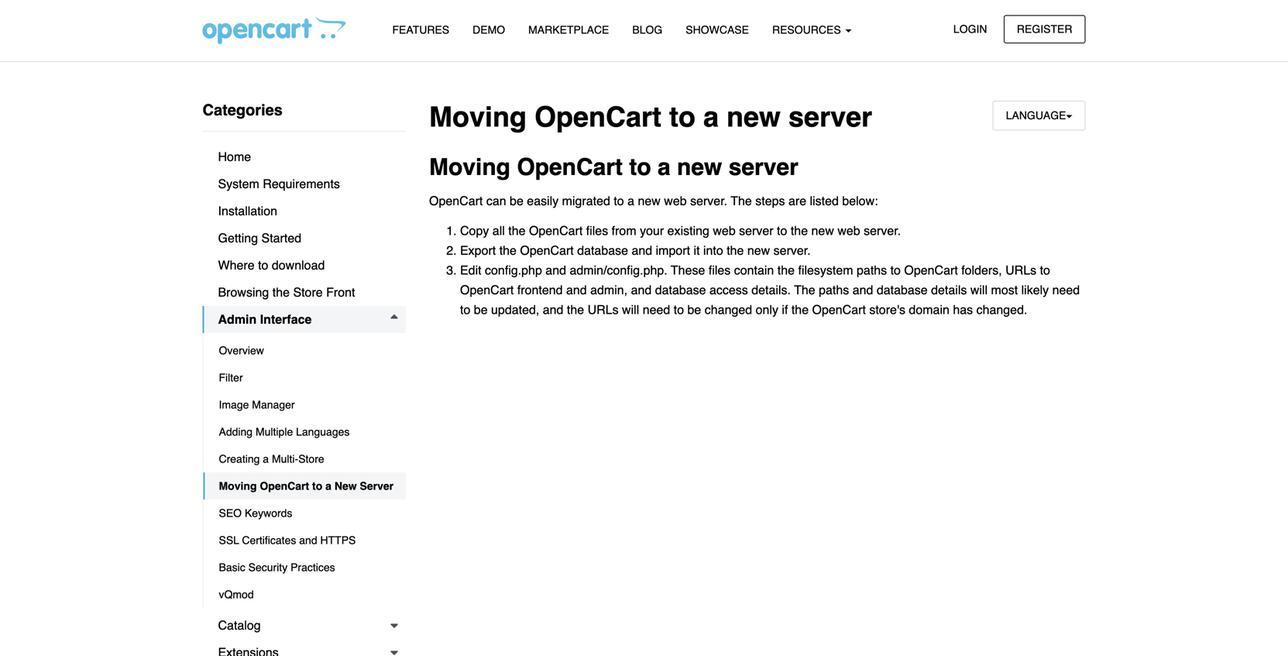 Task type: vqa. For each thing, say whether or not it's contained in the screenshot.
topmost an
no



Task type: describe. For each thing, give the bounding box(es) containing it.
where to download
[[218, 258, 325, 272]]

web for existing
[[713, 223, 736, 238]]

0 vertical spatial paths
[[857, 263, 887, 277]]

store inside creating a multi-store link
[[298, 453, 324, 465]]

2 vertical spatial moving
[[219, 480, 257, 492]]

admin,
[[590, 283, 628, 297]]

started
[[261, 231, 301, 245]]

marketplace link
[[517, 16, 621, 43]]

frontend
[[517, 283, 563, 297]]

0 vertical spatial server.
[[690, 194, 728, 208]]

store's
[[870, 303, 906, 317]]

filter link
[[203, 364, 406, 391]]

catalog
[[218, 618, 261, 633]]

home
[[218, 150, 251, 164]]

home link
[[203, 143, 406, 170]]

export
[[460, 243, 496, 258]]

and down frontend
[[543, 303, 564, 317]]

below:
[[842, 194, 878, 208]]

can
[[486, 194, 506, 208]]

features link
[[381, 16, 461, 43]]

getting started
[[218, 231, 301, 245]]

practices
[[291, 561, 335, 574]]

image manager
[[219, 399, 295, 411]]

moving opencart to a new server link
[[203, 473, 406, 500]]

changed.
[[977, 303, 1028, 317]]

image manager link
[[203, 391, 406, 418]]

and up frontend
[[546, 263, 566, 277]]

1 vertical spatial paths
[[819, 283, 849, 297]]

adding multiple languages link
[[203, 418, 406, 445]]

requirements
[[263, 177, 340, 191]]

listed
[[810, 194, 839, 208]]

access
[[710, 283, 748, 297]]

and left admin,
[[566, 283, 587, 297]]

and up store's
[[853, 283, 873, 297]]

language
[[1006, 109, 1066, 122]]

system requirements
[[218, 177, 340, 191]]

admin interface
[[218, 312, 312, 327]]

1 horizontal spatial server.
[[774, 243, 811, 258]]

0 vertical spatial the
[[731, 194, 752, 208]]

copy all the opencart files from your existing web server to the new web server. export the opencart database and import it into the new server. edit config.php and admin/config.php. these files contain the filesystem paths to opencart folders, urls to opencart frontend and admin, and database access details. the paths and database details will most likely need to be updated, and the urls will need to be changed only if the opencart store's domain has changed.
[[460, 223, 1080, 317]]

updated,
[[491, 303, 539, 317]]

1 vertical spatial server
[[729, 154, 799, 181]]

1 horizontal spatial database
[[655, 283, 706, 297]]

manager
[[252, 399, 295, 411]]

the up details.
[[778, 263, 795, 277]]

changed
[[705, 303, 752, 317]]

copy
[[460, 223, 489, 238]]

if
[[782, 303, 788, 317]]

most
[[991, 283, 1018, 297]]

the right into
[[727, 243, 744, 258]]

and down your
[[632, 243, 652, 258]]

blog link
[[621, 16, 674, 43]]

multiple
[[256, 426, 293, 438]]

new
[[335, 480, 357, 492]]

showcase
[[686, 24, 749, 36]]

moving opencart to a new server
[[219, 480, 394, 492]]

the right if
[[792, 303, 809, 317]]

adding
[[219, 426, 253, 438]]

2 horizontal spatial be
[[688, 303, 701, 317]]

demo
[[473, 24, 505, 36]]

showcase link
[[674, 16, 761, 43]]

seo keywords link
[[203, 500, 406, 527]]

the down are
[[791, 223, 808, 238]]

contain
[[734, 263, 774, 277]]

are
[[789, 194, 807, 208]]

1 horizontal spatial need
[[1053, 283, 1080, 297]]

import
[[656, 243, 690, 258]]

0 horizontal spatial database
[[577, 243, 628, 258]]

register
[[1017, 23, 1073, 35]]

categories
[[203, 101, 283, 119]]

and down 'seo keywords' link
[[299, 534, 317, 547]]

filesystem
[[798, 263, 853, 277]]

these
[[671, 263, 705, 277]]

ssl
[[219, 534, 239, 547]]

the inside copy all the opencart files from your existing web server to the new web server. export the opencart database and import it into the new server. edit config.php and admin/config.php. these files contain the filesystem paths to opencart folders, urls to opencart frontend and admin, and database access details. the paths and database details will most likely need to be updated, and the urls will need to be changed only if the opencart store's domain has changed.
[[794, 283, 816, 297]]

ssl certificates and https
[[219, 534, 356, 547]]

login link
[[940, 15, 1001, 43]]

0 vertical spatial files
[[586, 223, 608, 238]]

has
[[953, 303, 973, 317]]

opencart - open source shopping cart solution image
[[203, 16, 346, 44]]

blog
[[632, 24, 663, 36]]

adding multiple languages
[[219, 426, 350, 438]]

login
[[954, 23, 987, 35]]

basic security practices
[[219, 561, 335, 574]]

demo link
[[461, 16, 517, 43]]

0 vertical spatial server
[[789, 101, 872, 133]]

seo
[[219, 507, 242, 519]]

web for new
[[664, 194, 687, 208]]



Task type: locate. For each thing, give the bounding box(es) containing it.
the down filesystem
[[794, 283, 816, 297]]

1 vertical spatial store
[[298, 453, 324, 465]]

0 horizontal spatial will
[[622, 303, 639, 317]]

register link
[[1004, 15, 1086, 43]]

interface
[[260, 312, 312, 327]]

2 vertical spatial server
[[739, 223, 774, 238]]

only
[[756, 303, 779, 317]]

2 vertical spatial server.
[[774, 243, 811, 258]]

front
[[326, 285, 355, 299]]

server. down below: at the right top of the page
[[864, 223, 901, 238]]

be right can
[[510, 194, 524, 208]]

the up config.php
[[499, 243, 517, 258]]

languages
[[296, 426, 350, 438]]

1 horizontal spatial be
[[510, 194, 524, 208]]

browsing the store front
[[218, 285, 355, 299]]

be
[[510, 194, 524, 208], [474, 303, 488, 317], [688, 303, 701, 317]]

the
[[731, 194, 752, 208], [794, 283, 816, 297]]

0 horizontal spatial web
[[664, 194, 687, 208]]

need down the 'admin/config.php.'
[[643, 303, 670, 317]]

1 vertical spatial need
[[643, 303, 670, 317]]

database down these
[[655, 283, 706, 297]]

basic security practices link
[[203, 554, 406, 581]]

be left changed
[[688, 303, 701, 317]]

marketplace
[[528, 24, 609, 36]]

multi-
[[272, 453, 298, 465]]

catalog link
[[203, 612, 406, 639]]

1 vertical spatial server.
[[864, 223, 901, 238]]

paths up store's
[[857, 263, 887, 277]]

the
[[508, 223, 526, 238], [791, 223, 808, 238], [499, 243, 517, 258], [727, 243, 744, 258], [778, 263, 795, 277], [273, 285, 290, 299], [567, 303, 584, 317], [792, 303, 809, 317]]

ssl certificates and https link
[[203, 527, 406, 554]]

folders,
[[962, 263, 1002, 277]]

server. up "existing" at right top
[[690, 194, 728, 208]]

browsing the store front link
[[203, 279, 406, 306]]

web down below: at the right top of the page
[[838, 223, 860, 238]]

paths down filesystem
[[819, 283, 849, 297]]

database
[[577, 243, 628, 258], [655, 283, 706, 297], [877, 283, 928, 297]]

1 horizontal spatial will
[[971, 283, 988, 297]]

creating
[[219, 453, 260, 465]]

where
[[218, 258, 255, 272]]

1 vertical spatial the
[[794, 283, 816, 297]]

server inside copy all the opencart files from your existing web server to the new web server. export the opencart database and import it into the new server. edit config.php and admin/config.php. these files contain the filesystem paths to opencart folders, urls to opencart frontend and admin, and database access details. the paths and database details will most likely need to be updated, and the urls will need to be changed only if the opencart store's domain has changed.
[[739, 223, 774, 238]]

likely
[[1022, 283, 1049, 297]]

urls up likely
[[1006, 263, 1037, 277]]

where to download link
[[203, 252, 406, 279]]

existing
[[668, 223, 710, 238]]

1 horizontal spatial urls
[[1006, 263, 1037, 277]]

2 moving opencart to a new server from the top
[[429, 154, 799, 181]]

need
[[1053, 283, 1080, 297], [643, 303, 670, 317]]

resources
[[772, 24, 844, 36]]

opencart can be easily migrated to a new web server. the steps are listed below:
[[429, 194, 878, 208]]

download
[[272, 258, 325, 272]]

vqmod
[[219, 588, 254, 601]]

1 horizontal spatial web
[[713, 223, 736, 238]]

steps
[[756, 194, 785, 208]]

store
[[293, 285, 323, 299], [298, 453, 324, 465]]

getting
[[218, 231, 258, 245]]

0 horizontal spatial paths
[[819, 283, 849, 297]]

a
[[703, 101, 719, 133], [658, 154, 671, 181], [628, 194, 635, 208], [263, 453, 269, 465], [326, 480, 332, 492]]

0 vertical spatial moving opencart to a new server
[[429, 101, 872, 133]]

0 vertical spatial moving
[[429, 101, 527, 133]]

1 vertical spatial files
[[709, 263, 731, 277]]

0 horizontal spatial files
[[586, 223, 608, 238]]

2 horizontal spatial database
[[877, 283, 928, 297]]

urls down admin,
[[588, 303, 619, 317]]

into
[[703, 243, 723, 258]]

1 vertical spatial moving opencart to a new server
[[429, 154, 799, 181]]

1 horizontal spatial paths
[[857, 263, 887, 277]]

new
[[727, 101, 781, 133], [677, 154, 722, 181], [638, 194, 661, 208], [812, 223, 834, 238], [748, 243, 770, 258]]

0 horizontal spatial server.
[[690, 194, 728, 208]]

certificates
[[242, 534, 296, 547]]

1 horizontal spatial the
[[794, 283, 816, 297]]

1 vertical spatial will
[[622, 303, 639, 317]]

to
[[669, 101, 696, 133], [629, 154, 651, 181], [614, 194, 624, 208], [777, 223, 787, 238], [258, 258, 268, 272], [891, 263, 901, 277], [1040, 263, 1050, 277], [460, 303, 471, 317], [674, 303, 684, 317], [312, 480, 323, 492]]

urls
[[1006, 263, 1037, 277], [588, 303, 619, 317]]

0 vertical spatial will
[[971, 283, 988, 297]]

web
[[664, 194, 687, 208], [713, 223, 736, 238], [838, 223, 860, 238]]

0 vertical spatial need
[[1053, 283, 1080, 297]]

0 horizontal spatial the
[[731, 194, 752, 208]]

store down where to download link
[[293, 285, 323, 299]]

server
[[789, 101, 872, 133], [729, 154, 799, 181], [739, 223, 774, 238]]

need right likely
[[1053, 283, 1080, 297]]

features
[[392, 24, 449, 36]]

filter
[[219, 371, 243, 384]]

all
[[493, 223, 505, 238]]

2 horizontal spatial server.
[[864, 223, 901, 238]]

web up "existing" at right top
[[664, 194, 687, 208]]

it
[[694, 243, 700, 258]]

keywords
[[245, 507, 292, 519]]

overview link
[[203, 337, 406, 364]]

details.
[[752, 283, 791, 297]]

easily
[[527, 194, 559, 208]]

files down into
[[709, 263, 731, 277]]

edit
[[460, 263, 482, 277]]

language button
[[993, 101, 1086, 130]]

creating a multi-store link
[[203, 445, 406, 473]]

and down the 'admin/config.php.'
[[631, 283, 652, 297]]

getting started link
[[203, 225, 406, 252]]

0 vertical spatial urls
[[1006, 263, 1037, 277]]

security
[[248, 561, 288, 574]]

seo keywords
[[219, 507, 292, 519]]

0 vertical spatial store
[[293, 285, 323, 299]]

store up moving opencart to a new server at the bottom left of the page
[[298, 453, 324, 465]]

will down admin,
[[622, 303, 639, 317]]

1 horizontal spatial files
[[709, 263, 731, 277]]

1 moving opencart to a new server from the top
[[429, 101, 872, 133]]

server. up filesystem
[[774, 243, 811, 258]]

the up interface
[[273, 285, 290, 299]]

migrated
[[562, 194, 610, 208]]

1 vertical spatial urls
[[588, 303, 619, 317]]

database up store's
[[877, 283, 928, 297]]

server
[[360, 480, 394, 492]]

1 vertical spatial moving
[[429, 154, 511, 181]]

from
[[612, 223, 637, 238]]

the left steps
[[731, 194, 752, 208]]

resources link
[[761, 16, 863, 43]]

server.
[[690, 194, 728, 208], [864, 223, 901, 238], [774, 243, 811, 258]]

database up the 'admin/config.php.'
[[577, 243, 628, 258]]

files
[[586, 223, 608, 238], [709, 263, 731, 277]]

domain
[[909, 303, 950, 317]]

installation
[[218, 204, 277, 218]]

details
[[931, 283, 967, 297]]

the right all
[[508, 223, 526, 238]]

0 horizontal spatial urls
[[588, 303, 619, 317]]

2 horizontal spatial web
[[838, 223, 860, 238]]

0 horizontal spatial need
[[643, 303, 670, 317]]

0 horizontal spatial be
[[474, 303, 488, 317]]

files left the from on the top left
[[586, 223, 608, 238]]

the down the 'admin/config.php.'
[[567, 303, 584, 317]]

web up into
[[713, 223, 736, 238]]

admin
[[218, 312, 257, 327]]

be left updated, at the left of the page
[[474, 303, 488, 317]]

system
[[218, 177, 259, 191]]

and
[[632, 243, 652, 258], [546, 263, 566, 277], [566, 283, 587, 297], [631, 283, 652, 297], [853, 283, 873, 297], [543, 303, 564, 317], [299, 534, 317, 547]]

basic
[[219, 561, 245, 574]]

system requirements link
[[203, 170, 406, 198]]

will down folders,
[[971, 283, 988, 297]]

moving opencart to a new server
[[429, 101, 872, 133], [429, 154, 799, 181]]

config.php
[[485, 263, 542, 277]]

admin/config.php.
[[570, 263, 668, 277]]



